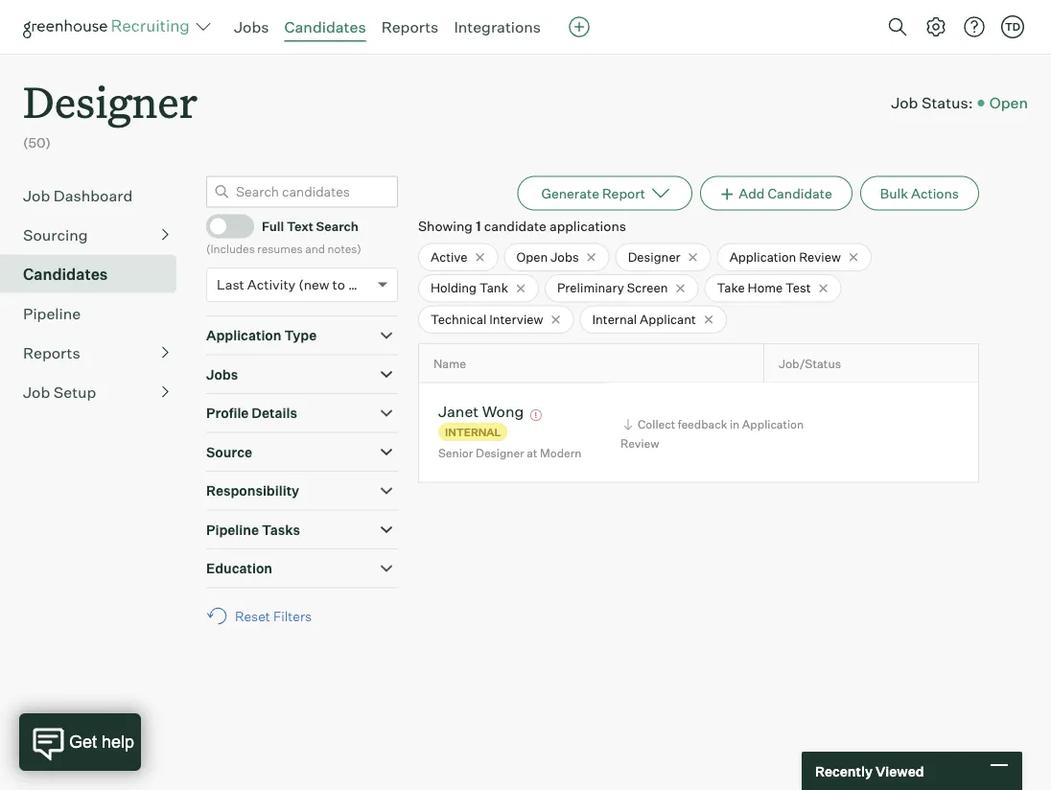 Task type: vqa. For each thing, say whether or not it's contained in the screenshot.
Actions
yes



Task type: locate. For each thing, give the bounding box(es) containing it.
reports link
[[381, 17, 439, 36], [23, 341, 169, 364]]

reports link left integrations link
[[381, 17, 439, 36]]

0 vertical spatial designer
[[23, 73, 198, 129]]

1 horizontal spatial open
[[989, 93, 1028, 112]]

1 horizontal spatial candidates link
[[284, 17, 366, 36]]

1 horizontal spatial review
[[799, 249, 841, 264]]

0 vertical spatial review
[[799, 249, 841, 264]]

open
[[989, 93, 1028, 112], [516, 249, 548, 264]]

candidates inside "candidates" link
[[23, 264, 108, 284]]

1 horizontal spatial pipeline
[[206, 521, 259, 538]]

1 horizontal spatial candidates
[[284, 17, 366, 36]]

name
[[433, 356, 466, 371]]

candidates
[[284, 17, 366, 36], [23, 264, 108, 284]]

0 vertical spatial candidates
[[284, 17, 366, 36]]

education
[[206, 560, 272, 577]]

designer up screen
[[628, 249, 681, 264]]

feedback
[[678, 417, 727, 432]]

0 horizontal spatial candidates
[[23, 264, 108, 284]]

(50)
[[23, 134, 51, 151]]

1 vertical spatial application
[[206, 327, 281, 344]]

1 vertical spatial reports link
[[23, 341, 169, 364]]

internal down preliminary screen
[[592, 311, 637, 327]]

1 vertical spatial internal
[[445, 425, 501, 438]]

1 vertical spatial reports
[[23, 343, 80, 362]]

1 vertical spatial jobs
[[550, 249, 579, 264]]

job left status:
[[891, 93, 918, 112]]

setup
[[53, 382, 96, 402]]

preliminary
[[557, 280, 624, 296]]

0 horizontal spatial reports
[[23, 343, 80, 362]]

job
[[891, 93, 918, 112], [23, 186, 50, 205], [23, 382, 50, 402]]

application review
[[730, 249, 841, 264]]

0 horizontal spatial internal
[[445, 425, 501, 438]]

open for open
[[989, 93, 1028, 112]]

open jobs
[[516, 249, 579, 264]]

add
[[739, 185, 765, 202]]

designer
[[23, 73, 198, 129], [628, 249, 681, 264], [476, 446, 524, 460]]

1 vertical spatial job
[[23, 186, 50, 205]]

designer down greenhouse recruiting image
[[23, 73, 198, 129]]

pipeline up education
[[206, 521, 259, 538]]

internal down "janet wong" link
[[445, 425, 501, 438]]

and
[[305, 242, 325, 256]]

details
[[252, 405, 297, 422]]

full text search (includes resumes and notes)
[[206, 219, 361, 256]]

job for job dashboard
[[23, 186, 50, 205]]

reports left integrations link
[[381, 17, 439, 36]]

screen
[[627, 280, 668, 296]]

0 horizontal spatial pipeline
[[23, 304, 81, 323]]

0 vertical spatial reports
[[381, 17, 439, 36]]

1 vertical spatial candidates
[[23, 264, 108, 284]]

reports up job setup
[[23, 343, 80, 362]]

candidates down sourcing
[[23, 264, 108, 284]]

application down last
[[206, 327, 281, 344]]

designer for designer (50)
[[23, 73, 198, 129]]

collect feedback in application review
[[621, 417, 804, 450]]

source
[[206, 444, 252, 461]]

checkmark image
[[215, 219, 229, 232]]

0 vertical spatial open
[[989, 93, 1028, 112]]

job setup
[[23, 382, 96, 402]]

job left setup
[[23, 382, 50, 402]]

designer left at
[[476, 446, 524, 460]]

technical
[[431, 311, 487, 327]]

application
[[730, 249, 796, 264], [206, 327, 281, 344], [742, 417, 804, 432]]

last activity (new to old) option
[[217, 276, 373, 293]]

0 vertical spatial application
[[730, 249, 796, 264]]

interview
[[489, 311, 543, 327]]

full
[[262, 219, 284, 234]]

janet wong has been in application review for more than 5 days image
[[527, 410, 545, 421]]

0 vertical spatial jobs
[[234, 17, 269, 36]]

showing
[[418, 217, 473, 234]]

1 horizontal spatial designer
[[476, 446, 524, 460]]

candidates link right the jobs link
[[284, 17, 366, 36]]

candidates right the jobs link
[[284, 17, 366, 36]]

activity
[[247, 276, 296, 293]]

add candidate link
[[700, 176, 852, 211]]

review down collect
[[621, 436, 659, 450]]

1 horizontal spatial reports link
[[381, 17, 439, 36]]

job up sourcing
[[23, 186, 50, 205]]

1 vertical spatial designer
[[628, 249, 681, 264]]

0 horizontal spatial review
[[621, 436, 659, 450]]

0 horizontal spatial open
[[516, 249, 548, 264]]

reports link down pipeline link
[[23, 341, 169, 364]]

take home test
[[717, 280, 811, 296]]

profile details
[[206, 405, 297, 422]]

review up test
[[799, 249, 841, 264]]

generate report button
[[517, 176, 692, 211]]

job dashboard link
[[23, 184, 169, 207]]

open right status:
[[989, 93, 1028, 112]]

holding
[[431, 280, 477, 296]]

2 horizontal spatial designer
[[628, 249, 681, 264]]

0 vertical spatial pipeline
[[23, 304, 81, 323]]

1
[[476, 217, 481, 234]]

candidates link
[[284, 17, 366, 36], [23, 262, 169, 286]]

reset
[[235, 608, 270, 625]]

search image
[[886, 15, 909, 38]]

pipeline down sourcing
[[23, 304, 81, 323]]

pipeline for pipeline tasks
[[206, 521, 259, 538]]

bulk actions
[[880, 185, 959, 202]]

review inside collect feedback in application review
[[621, 436, 659, 450]]

0 horizontal spatial candidates link
[[23, 262, 169, 286]]

integrations
[[454, 17, 541, 36]]

1 horizontal spatial internal
[[592, 311, 637, 327]]

0 vertical spatial candidates link
[[284, 17, 366, 36]]

application right in
[[742, 417, 804, 432]]

candidates link down 'sourcing' link
[[23, 262, 169, 286]]

2 vertical spatial job
[[23, 382, 50, 402]]

1 vertical spatial review
[[621, 436, 659, 450]]

designer link
[[23, 54, 198, 134]]

sourcing link
[[23, 223, 169, 246]]

pipeline
[[23, 304, 81, 323], [206, 521, 259, 538]]

actions
[[911, 185, 959, 202]]

greenhouse recruiting image
[[23, 15, 196, 38]]

text
[[287, 219, 313, 234]]

td button
[[997, 12, 1028, 42]]

reset filters
[[235, 608, 312, 625]]

status:
[[922, 93, 973, 112]]

td
[[1005, 20, 1021, 33]]

janet wong
[[438, 402, 524, 421]]

in
[[730, 417, 740, 432]]

Search candidates field
[[206, 176, 398, 208]]

2 vertical spatial application
[[742, 417, 804, 432]]

home
[[748, 280, 783, 296]]

0 vertical spatial internal
[[592, 311, 637, 327]]

(new
[[298, 276, 329, 293]]

0 vertical spatial job
[[891, 93, 918, 112]]

bulk
[[880, 185, 908, 202]]

0 horizontal spatial designer
[[23, 73, 198, 129]]

showing 1 candidate applications
[[418, 217, 626, 234]]

open down showing 1 candidate applications at top
[[516, 249, 548, 264]]

1 vertical spatial open
[[516, 249, 548, 264]]

internal
[[592, 311, 637, 327], [445, 425, 501, 438]]

1 vertical spatial pipeline
[[206, 521, 259, 538]]

application up take home test
[[730, 249, 796, 264]]

review
[[799, 249, 841, 264], [621, 436, 659, 450]]



Task type: describe. For each thing, give the bounding box(es) containing it.
application for application type
[[206, 327, 281, 344]]

0 horizontal spatial reports link
[[23, 341, 169, 364]]

recently
[[815, 763, 873, 779]]

2 vertical spatial jobs
[[206, 366, 238, 383]]

job status:
[[891, 93, 973, 112]]

recently viewed
[[815, 763, 924, 779]]

bulk actions link
[[860, 176, 979, 211]]

sourcing
[[23, 225, 88, 244]]

configure image
[[925, 15, 948, 38]]

internal applicant
[[592, 311, 696, 327]]

1 horizontal spatial reports
[[381, 17, 439, 36]]

filters
[[273, 608, 312, 625]]

candidate
[[484, 217, 547, 234]]

senior designer at modern
[[438, 446, 582, 460]]

application type
[[206, 327, 317, 344]]

applicant
[[640, 311, 696, 327]]

janet wong link
[[438, 402, 524, 424]]

resumes
[[257, 242, 303, 256]]

notes)
[[328, 242, 361, 256]]

at
[[527, 446, 537, 460]]

technical interview
[[431, 311, 543, 327]]

add candidate
[[739, 185, 832, 202]]

tank
[[479, 280, 508, 296]]

pipeline link
[[23, 302, 169, 325]]

responsibility
[[206, 483, 299, 499]]

internal for internal applicant
[[592, 311, 637, 327]]

to
[[332, 276, 345, 293]]

application for application review
[[730, 249, 796, 264]]

job/status
[[779, 356, 841, 371]]

wong
[[482, 402, 524, 421]]

last activity (new to old)
[[217, 276, 373, 293]]

report
[[602, 185, 645, 202]]

generate report
[[541, 185, 645, 202]]

designer for designer
[[628, 249, 681, 264]]

holding tank
[[431, 280, 508, 296]]

integrations link
[[454, 17, 541, 36]]

candidate reports are now available! apply filters and select "view in app" element
[[517, 176, 692, 211]]

job for job setup
[[23, 382, 50, 402]]

designer (50)
[[23, 73, 198, 151]]

type
[[284, 327, 317, 344]]

dashboard
[[53, 186, 133, 205]]

job dashboard
[[23, 186, 133, 205]]

collect feedback in application review link
[[621, 415, 804, 452]]

pipeline tasks
[[206, 521, 300, 538]]

senior
[[438, 446, 473, 460]]

collect
[[638, 417, 675, 432]]

active
[[431, 249, 467, 264]]

open for open jobs
[[516, 249, 548, 264]]

application inside collect feedback in application review
[[742, 417, 804, 432]]

profile
[[206, 405, 249, 422]]

modern
[[540, 446, 582, 460]]

internal for internal
[[445, 425, 501, 438]]

old)
[[348, 276, 373, 293]]

candidate
[[768, 185, 832, 202]]

test
[[786, 280, 811, 296]]

tasks
[[262, 521, 300, 538]]

viewed
[[876, 763, 924, 779]]

jobs link
[[234, 17, 269, 36]]

generate
[[541, 185, 599, 202]]

preliminary screen
[[557, 280, 668, 296]]

take
[[717, 280, 745, 296]]

last
[[217, 276, 244, 293]]

td button
[[1001, 15, 1024, 38]]

job setup link
[[23, 380, 169, 403]]

0 vertical spatial reports link
[[381, 17, 439, 36]]

pipeline for pipeline
[[23, 304, 81, 323]]

(includes
[[206, 242, 255, 256]]

reset filters button
[[206, 598, 321, 634]]

search
[[316, 219, 359, 234]]

1 vertical spatial candidates link
[[23, 262, 169, 286]]

job for job status:
[[891, 93, 918, 112]]

applications
[[549, 217, 626, 234]]

janet
[[438, 402, 479, 421]]

2 vertical spatial designer
[[476, 446, 524, 460]]



